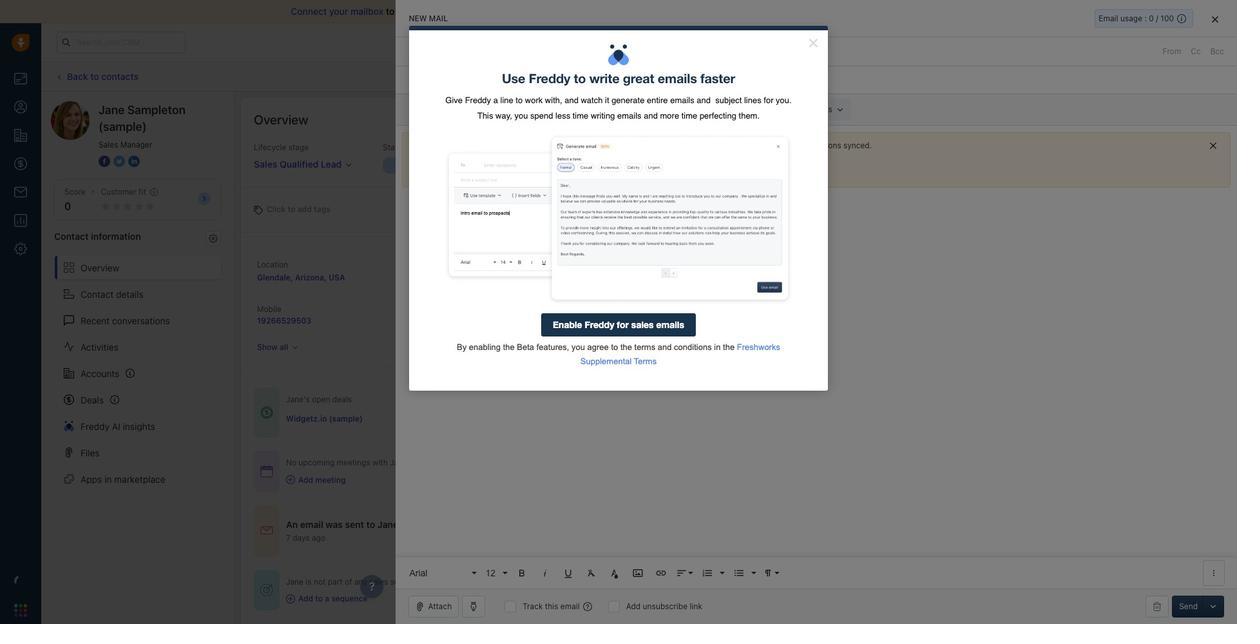Task type: locate. For each thing, give the bounding box(es) containing it.
0 vertical spatial overview
[[254, 112, 308, 127]]

janesampleton@gmail.com link
[[706, 271, 808, 284]]

1 horizontal spatial of
[[591, 6, 600, 17]]

arizona,
[[295, 273, 327, 282]]

track this email
[[523, 602, 580, 611]]

container_wx8msf4aqz5i3rn1 image left add to a sequence
[[286, 594, 295, 603]]

twitter circled image
[[113, 155, 125, 168]]

(sample) inside jane sampleton (sample) sales manager
[[99, 120, 147, 133]]

of right sync
[[591, 6, 600, 17]]

1 container_wx8msf4aqz5i3rn1 image from the top
[[260, 406, 273, 419]]

underline (⌘u) image
[[563, 567, 575, 579]]

2 vertical spatial (sample)
[[329, 414, 363, 423]]

(sample) down open
[[329, 414, 363, 423]]

add for add unsubscribe link
[[627, 602, 641, 611]]

widgetz.io down jane's
[[286, 414, 327, 423]]

2 horizontal spatial (sample)
[[525, 272, 558, 282]]

click
[[651, 71, 669, 81], [267, 204, 286, 214]]

add left follow- at right
[[607, 105, 621, 114]]

widgetz.io down account
[[482, 272, 523, 282]]

an email was sent to jane 7 days ago
[[286, 519, 399, 543]]

1 vertical spatial 0
[[64, 201, 71, 212]]

0 vertical spatial widgetz.io
[[482, 272, 523, 282]]

0 vertical spatial 0
[[1150, 14, 1155, 23]]

to right linked
[[768, 105, 775, 114]]

1 vertical spatial a
[[325, 594, 330, 603]]

available.
[[615, 71, 649, 81]]

a
[[567, 161, 572, 171], [325, 594, 330, 603]]

0 vertical spatial contact
[[54, 231, 89, 242]]

explore plans link
[[987, 34, 1052, 50]]

click right 'available.'
[[651, 71, 669, 81]]

james peterson
[[482, 316, 543, 326]]

sequence.
[[390, 577, 428, 587]]

no upcoming meetings with jane.
[[286, 458, 410, 468]]

lead
[[321, 159, 342, 170]]

task
[[660, 105, 675, 114]]

your
[[329, 6, 348, 17], [773, 141, 789, 150]]

mailbox
[[351, 6, 384, 17]]

click left add
[[267, 204, 286, 214]]

1 horizontal spatial your
[[773, 141, 789, 150]]

send
[[1180, 602, 1199, 611]]

email right this
[[561, 602, 580, 611]]

(sample) for sampleton
[[99, 120, 147, 133]]

connect your mailbox to improve deliverability and enable 2-way sync of email conversations.
[[291, 6, 689, 17]]

email usage : 0 / 100
[[1100, 14, 1175, 23]]

of
[[591, 6, 600, 17], [345, 577, 352, 587]]

conversations left the synced.
[[791, 141, 842, 150]]

0 horizontal spatial conversations
[[112, 315, 170, 326]]

contact up recent
[[81, 289, 114, 300]]

0 vertical spatial your
[[329, 6, 348, 17]]

email inside button
[[607, 161, 626, 171]]

add down is
[[299, 594, 313, 603]]

insert
[[520, 105, 541, 114]]

to right back
[[90, 71, 99, 82]]

synced.
[[844, 141, 872, 150]]

0 vertical spatial deals
[[813, 105, 833, 114]]

1 horizontal spatial jane
[[286, 577, 304, 587]]

contacted link
[[521, 157, 658, 174]]

ago
[[312, 533, 326, 543]]

email up linked
[[732, 71, 752, 81]]

lifecycle stage
[[254, 142, 309, 152]]

0 vertical spatial of
[[591, 6, 600, 17]]

1 horizontal spatial new
[[447, 161, 464, 170]]

add for add meeting
[[299, 475, 313, 485]]

0 vertical spatial jane
[[99, 103, 125, 117]]

peterson
[[509, 316, 543, 326]]

1 horizontal spatial widgetz.io (sample) link
[[482, 272, 558, 282]]

1 horizontal spatial overview
[[254, 112, 308, 127]]

jane's open deals
[[286, 395, 352, 404]]

contact for contact details
[[81, 289, 114, 300]]

container_wx8msf4aqz5i3rn1 image
[[260, 406, 273, 419], [260, 524, 273, 537]]

score
[[64, 187, 86, 197]]

jane down contacts at the top left of the page
[[99, 103, 125, 117]]

1 vertical spatial (sample)
[[525, 272, 558, 282]]

container_wx8msf4aqz5i3rn1 image for an email was sent to jane
[[260, 524, 273, 537]]

connect a different email button
[[515, 155, 633, 177]]

insert image (⌘p) image
[[633, 567, 644, 579]]

your trial ends in 21 days
[[885, 37, 970, 46]]

tags
[[314, 204, 331, 214]]

1 vertical spatial jane
[[378, 519, 399, 530]]

1 horizontal spatial (sample)
[[329, 414, 363, 423]]

connect gmail button
[[430, 155, 510, 177]]

sales inside jane sampleton (sample) sales manager
[[99, 140, 118, 150]]

deals right contacts,
[[813, 105, 833, 114]]

email left 'usage'
[[1100, 14, 1119, 23]]

1 vertical spatial days
[[293, 533, 310, 543]]

new inside dialog
[[409, 14, 427, 23]]

add
[[298, 204, 312, 214]]

1 horizontal spatial a
[[567, 161, 572, 171]]

0 horizontal spatial new
[[409, 14, 427, 23]]

contacted
[[574, 161, 613, 170]]

0 horizontal spatial sales
[[99, 140, 118, 150]]

jane inside jane sampleton (sample) sales manager
[[99, 103, 125, 117]]

to right the "sent"
[[367, 519, 375, 530]]

0 down the score
[[64, 201, 71, 212]]

0 vertical spatial click
[[651, 71, 669, 81]]

connected
[[474, 141, 513, 150]]

1 vertical spatial conversations
[[112, 315, 170, 326]]

0 horizontal spatial deals
[[333, 395, 352, 404]]

(sample)
[[99, 120, 147, 133], [525, 272, 558, 282], [329, 414, 363, 423]]

1 vertical spatial container_wx8msf4aqz5i3rn1 image
[[260, 524, 273, 537]]

gmail
[[482, 161, 503, 171]]

2 vertical spatial jane
[[286, 577, 304, 587]]

refresh.
[[681, 71, 709, 81]]

contact details
[[81, 289, 144, 300]]

widgetz.io
[[482, 272, 523, 282], [286, 414, 327, 423]]

email right "different"
[[607, 161, 626, 171]]

1 vertical spatial of
[[345, 577, 352, 587]]

created
[[706, 304, 735, 314]]

0 horizontal spatial in
[[104, 474, 112, 485]]

container_wx8msf4aqz5i3rn1 image inside the add meeting link
[[286, 475, 295, 484]]

is
[[306, 577, 312, 587]]

add left unsubscribe
[[627, 602, 641, 611]]

1 horizontal spatial days
[[954, 37, 970, 46]]

use template
[[428, 105, 476, 114]]

overview up lifecycle stage
[[254, 112, 308, 127]]

of left 'any'
[[345, 577, 352, 587]]

a left "different"
[[567, 161, 572, 171]]

email for email usage : 0 / 100
[[1100, 14, 1119, 23]]

0 vertical spatial new
[[409, 14, 427, 23]]

your right keep
[[773, 141, 789, 150]]

the
[[651, 141, 663, 150]]

email up janesampleton@gmail.com
[[706, 259, 726, 269]]

0 horizontal spatial your
[[329, 6, 348, 17]]

widgetz.io inside "account widgetz.io (sample)"
[[482, 272, 523, 282]]

account widgetz.io (sample)
[[482, 259, 558, 282]]

to right now
[[744, 141, 751, 150]]

(sample) up peterson
[[525, 272, 558, 282]]

new for new
[[447, 161, 464, 170]]

1 vertical spatial new
[[447, 161, 464, 170]]

2-
[[540, 6, 549, 17]]

follow-
[[623, 105, 649, 114]]

clear formatting image
[[586, 567, 598, 579]]

sales down lifecycle
[[254, 159, 277, 170]]

apps
[[81, 474, 102, 485]]

jane right the "sent"
[[378, 519, 399, 530]]

Write a subject line text field
[[396, 67, 1238, 94]]

(sample) up manager
[[99, 120, 147, 133]]

0 horizontal spatial jane
[[99, 103, 125, 117]]

upcoming
[[299, 458, 335, 468]]

you
[[430, 141, 443, 150]]

meetings
[[337, 458, 371, 468]]

details
[[116, 289, 144, 300]]

usa
[[329, 273, 345, 282]]

new left mail
[[409, 14, 427, 23]]

recent
[[81, 315, 110, 326]]

contacts
[[101, 71, 139, 82]]

0 vertical spatial in
[[936, 37, 942, 46]]

add meeting
[[299, 475, 346, 485]]

0 vertical spatial container_wx8msf4aqz5i3rn1 image
[[260, 406, 273, 419]]

widgetz.io (sample) link down open
[[286, 413, 363, 424]]

back
[[67, 71, 88, 82]]

0 horizontal spatial a
[[325, 594, 330, 603]]

to inside the an email was sent to jane 7 days ago
[[367, 519, 375, 530]]

email janesampleton@gmail.com
[[706, 259, 808, 282]]

insert fields button
[[501, 99, 582, 121]]

mail
[[429, 14, 448, 23]]

application
[[396, 194, 1238, 589]]

add to a sequence
[[299, 594, 368, 603]]

deals right open
[[333, 395, 352, 404]]

freddy ai insights
[[81, 421, 155, 432]]

container_wx8msf4aqz5i3rn1 image down no
[[286, 475, 295, 484]]

days right 21
[[954, 37, 970, 46]]

1 vertical spatial in
[[104, 474, 112, 485]]

improve
[[397, 6, 431, 17]]

1 horizontal spatial deals
[[813, 105, 833, 114]]

in left 21
[[936, 37, 942, 46]]

days
[[954, 37, 970, 46], [293, 533, 310, 543]]

linkedin circled image
[[128, 155, 140, 168]]

up
[[649, 105, 658, 114]]

container_wx8msf4aqz5i3rn1 image left 7
[[260, 524, 273, 537]]

sales up facebook circled icon
[[99, 140, 118, 150]]

0 horizontal spatial (sample)
[[99, 120, 147, 133]]

2 horizontal spatial jane
[[378, 519, 399, 530]]

0 horizontal spatial widgetz.io (sample) link
[[286, 413, 363, 424]]

widgetz.io (sample) link down account
[[482, 272, 558, 282]]

apps in marketplace
[[81, 474, 166, 485]]

email left linked
[[722, 105, 742, 114]]

dialog
[[396, 0, 1238, 624]]

overview
[[254, 112, 308, 127], [81, 262, 119, 273]]

connect left mailbox
[[291, 6, 327, 17]]

2 container_wx8msf4aqz5i3rn1 image from the top
[[260, 524, 273, 537]]

fields
[[543, 105, 563, 114]]

contact for contact information
[[54, 231, 89, 242]]

0 horizontal spatial of
[[345, 577, 352, 587]]

deals inside email linked to contacts, deals button
[[813, 105, 833, 114]]

1 vertical spatial overview
[[81, 262, 119, 273]]

new down haven't
[[447, 161, 464, 170]]

way
[[549, 6, 566, 17]]

connect down james.peterson1902@gmail.com at the top of page
[[534, 161, 565, 171]]

email up ago in the bottom of the page
[[300, 519, 324, 530]]

0 vertical spatial sales
[[99, 140, 118, 150]]

email for email janesampleton@gmail.com
[[706, 259, 726, 269]]

any
[[355, 577, 367, 587]]

jane inside the an email was sent to jane 7 days ago
[[378, 519, 399, 530]]

0 horizontal spatial 0
[[64, 201, 71, 212]]

email
[[602, 6, 625, 17], [607, 161, 626, 171], [300, 519, 324, 530], [561, 602, 580, 611]]

at
[[737, 304, 745, 314]]

add down upcoming
[[299, 475, 313, 485]]

open
[[312, 395, 330, 404]]

0 horizontal spatial widgetz.io
[[286, 414, 327, 423]]

email inside the email janesampleton@gmail.com
[[706, 259, 726, 269]]

overview up contact details
[[81, 262, 119, 273]]

conversations inside dialog
[[791, 141, 842, 150]]

1 horizontal spatial in
[[936, 37, 942, 46]]

to right mailbox
[[386, 6, 395, 17]]

0 vertical spatial days
[[954, 37, 970, 46]]

a inside button
[[567, 161, 572, 171]]

(sample) inside "account widgetz.io (sample)"
[[525, 272, 558, 282]]

0 horizontal spatial days
[[293, 533, 310, 543]]

your inside dialog
[[773, 141, 789, 150]]

email for email
[[732, 71, 752, 81]]

widgetz.io (sample)
[[286, 414, 363, 423]]

0 vertical spatial conversations
[[791, 141, 842, 150]]

1 vertical spatial deals
[[333, 395, 352, 404]]

contact down 0 button
[[54, 231, 89, 242]]

james
[[482, 316, 507, 326]]

connect down haven't
[[449, 161, 480, 171]]

0 vertical spatial (sample)
[[99, 120, 147, 133]]

0 vertical spatial a
[[567, 161, 572, 171]]

your left mailbox
[[329, 6, 348, 17]]

100
[[1161, 14, 1175, 23]]

days right 7
[[293, 533, 310, 543]]

1 vertical spatial widgetz.io (sample) link
[[286, 413, 363, 424]]

1 vertical spatial click
[[267, 204, 286, 214]]

a down not
[[325, 594, 330, 603]]

0 right :
[[1150, 14, 1155, 23]]

1 vertical spatial sales
[[254, 159, 277, 170]]

container_wx8msf4aqz5i3rn1 image left widgetz.io (sample)
[[260, 406, 273, 419]]

0 horizontal spatial overview
[[81, 262, 119, 273]]

insights
[[123, 421, 155, 432]]

add for add follow-up task
[[607, 105, 621, 114]]

connect gmail
[[449, 161, 503, 171]]

conversations down the details
[[112, 315, 170, 326]]

1 vertical spatial contact
[[81, 289, 114, 300]]

1 vertical spatial your
[[773, 141, 789, 150]]

1 horizontal spatial widgetz.io
[[482, 272, 523, 282]]

close image
[[1213, 15, 1219, 23]]

1 horizontal spatial conversations
[[791, 141, 842, 150]]

jane left is
[[286, 577, 304, 587]]

add follow-up task button
[[588, 99, 694, 121], [588, 99, 694, 121]]

0 vertical spatial widgetz.io (sample) link
[[482, 272, 558, 282]]

dialog containing new mail
[[396, 0, 1238, 624]]

container_wx8msf4aqz5i3rn1 image left no
[[260, 465, 273, 478]]

in right apps
[[104, 474, 112, 485]]

1 vertical spatial widgetz.io
[[286, 414, 327, 423]]

container_wx8msf4aqz5i3rn1 image
[[260, 465, 273, 478], [286, 475, 295, 484], [260, 584, 273, 597], [286, 594, 295, 603]]



Task type: vqa. For each thing, say whether or not it's contained in the screenshot.
Location
yes



Task type: describe. For each thing, give the bounding box(es) containing it.
all
[[280, 342, 288, 352]]

updates
[[582, 71, 613, 81]]

Search your CRM... text field
[[57, 31, 186, 53]]

add for add to a sequence
[[299, 594, 313, 603]]

to inside button
[[768, 105, 775, 114]]

jane for not
[[286, 577, 304, 587]]

sales
[[370, 577, 388, 587]]

sales qualified lead
[[254, 159, 342, 170]]

explore
[[994, 37, 1022, 46]]

ai
[[112, 421, 120, 432]]

to left the
[[641, 141, 649, 150]]

manager
[[120, 140, 152, 150]]

to inside "link"
[[90, 71, 99, 82]]

more misc image
[[1209, 567, 1221, 579]]

mng settings image
[[209, 234, 218, 243]]

21
[[944, 37, 952, 46]]

contacts,
[[777, 105, 811, 114]]

part
[[328, 577, 343, 587]]

deliverability
[[434, 6, 488, 17]]

keep
[[753, 141, 771, 150]]

accounts
[[81, 368, 120, 379]]

italic (⌘i) image
[[540, 567, 552, 579]]

from
[[1163, 47, 1182, 56]]

glendale, arizona, usa link
[[257, 273, 345, 282]]

ends
[[918, 37, 934, 46]]

0 inside score 0
[[64, 201, 71, 212]]

trial
[[903, 37, 916, 46]]

with
[[373, 458, 388, 468]]

email image
[[1110, 37, 1119, 48]]

location glendale, arizona, usa
[[257, 260, 345, 282]]

widgetz.io (sample) link for account
[[482, 272, 558, 282]]

/
[[1157, 14, 1159, 23]]

(sample) for widgetz.io
[[525, 272, 558, 282]]

activities
[[81, 341, 119, 352]]

new for new mail
[[409, 14, 427, 23]]

connect for connect gmail
[[449, 161, 480, 171]]

and
[[491, 6, 507, 17]]

use template button
[[409, 99, 495, 121]]

fit
[[139, 187, 146, 197]]

recent conversations
[[81, 315, 170, 326]]

different
[[574, 161, 605, 171]]

email right sync
[[602, 6, 625, 17]]

sampleton
[[127, 103, 186, 117]]

haven't
[[445, 141, 472, 150]]

connect a different email
[[534, 161, 626, 171]]

meeting
[[315, 475, 346, 485]]

connect for connect your mailbox to improve deliverability and enable 2-way sync of email conversations.
[[291, 6, 327, 17]]

facebook circled image
[[99, 155, 110, 168]]

glendale,
[[257, 273, 293, 282]]

you haven't connected james.peterson1902@gmail.com to the crm. connect it now to keep your conversations synced.
[[430, 141, 872, 150]]

7
[[286, 533, 291, 543]]

to down not
[[315, 594, 323, 603]]

track
[[523, 602, 543, 611]]

back to contacts link
[[54, 66, 139, 87]]

jane for (sample)
[[99, 103, 125, 117]]

information
[[91, 231, 141, 242]]

updates available. click to refresh.
[[582, 71, 709, 81]]

:
[[1145, 14, 1148, 23]]

attach
[[428, 602, 452, 611]]

text color image
[[610, 567, 621, 579]]

crm.
[[665, 141, 684, 150]]

qualified
[[280, 159, 319, 170]]

email linked to contacts, deals
[[722, 105, 833, 114]]

was
[[326, 519, 343, 530]]

deals
[[81, 394, 104, 405]]

container_wx8msf4aqz5i3rn1 image inside add to a sequence link
[[286, 594, 295, 603]]

email button
[[713, 65, 759, 87]]

connect left "it"
[[687, 141, 717, 150]]

to left add
[[288, 204, 296, 214]]

contact information
[[54, 231, 141, 242]]

new mail
[[409, 14, 448, 23]]

to left refresh.
[[671, 71, 679, 81]]

ordered list image
[[702, 567, 714, 579]]

1 horizontal spatial click
[[651, 71, 669, 81]]

widgetz.io (sample) link for jane's open deals
[[286, 413, 363, 424]]

mobile
[[257, 304, 282, 314]]

account
[[482, 259, 512, 269]]

not
[[314, 577, 326, 587]]

add follow-up task
[[607, 105, 675, 114]]

jane is not part of any sales sequence.
[[286, 577, 428, 587]]

bold (⌘b) image
[[517, 567, 528, 579]]

mobile 19266529503
[[257, 304, 312, 326]]

1 horizontal spatial sales
[[254, 159, 277, 170]]

add meeting link
[[286, 474, 410, 485]]

usage
[[1121, 14, 1143, 23]]

janesampleton@gmail.com
[[706, 272, 808, 282]]

1
[[1150, 35, 1154, 43]]

conversations.
[[627, 6, 689, 17]]

unordered list image
[[734, 567, 746, 579]]

container_wx8msf4aqz5i3rn1 image left is
[[260, 584, 273, 597]]

add unsubscribe link
[[627, 602, 703, 611]]

no
[[286, 458, 297, 468]]

score 0
[[64, 187, 86, 212]]

connect for connect a different email
[[534, 161, 565, 171]]

insert link (⌘k) image
[[656, 567, 668, 579]]

linked
[[744, 105, 766, 114]]

days inside the an email was sent to jane 7 days ago
[[293, 533, 310, 543]]

customer fit
[[101, 187, 146, 197]]

19266529503 link
[[257, 316, 312, 326]]

1 link
[[1139, 33, 1159, 52]]

sequence
[[332, 594, 368, 603]]

enable
[[509, 6, 537, 17]]

freshworks switcher image
[[14, 604, 27, 617]]

show
[[257, 342, 278, 352]]

jane.
[[390, 458, 410, 468]]

email for email linked to contacts, deals
[[722, 105, 742, 114]]

james.peterson1902@gmail.com
[[515, 141, 639, 150]]

an
[[286, 519, 298, 530]]

email inside the an email was sent to jane 7 days ago
[[300, 519, 324, 530]]

container_wx8msf4aqz5i3rn1 image for jane's open deals
[[260, 406, 273, 419]]

1 horizontal spatial 0
[[1150, 14, 1155, 23]]

bcc
[[1211, 47, 1225, 56]]

click to add tags
[[267, 204, 331, 214]]

0 horizontal spatial click
[[267, 204, 286, 214]]

link
[[690, 602, 703, 611]]



